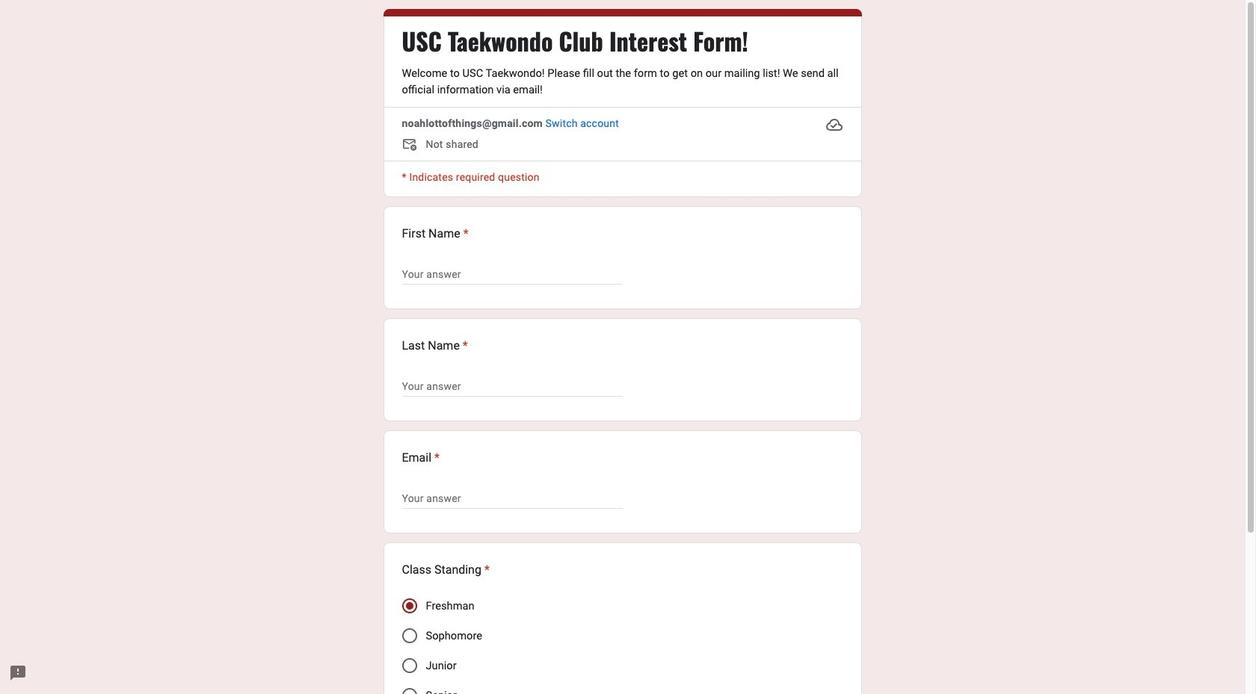 Task type: locate. For each thing, give the bounding box(es) containing it.
1 heading from the top
[[402, 26, 749, 56]]

heading
[[402, 26, 749, 56], [402, 225, 469, 243], [402, 337, 468, 355], [402, 450, 440, 467], [402, 562, 490, 580]]

Junior radio
[[402, 659, 417, 674]]

senior image
[[402, 689, 417, 695]]

required question element
[[461, 225, 469, 243], [460, 337, 468, 355], [432, 450, 440, 467], [482, 562, 490, 580]]

None text field
[[402, 266, 623, 283], [402, 378, 623, 396], [402, 490, 623, 508], [402, 266, 623, 283], [402, 378, 623, 396], [402, 490, 623, 508]]

list
[[383, 206, 862, 695]]

your email and google account are not part of your response image
[[402, 137, 420, 155]]

sophomore image
[[402, 629, 417, 644]]

required question element for second heading from the bottom
[[432, 450, 440, 467]]

5 heading from the top
[[402, 562, 490, 580]]

required question element for fourth heading from the bottom of the page
[[461, 225, 469, 243]]



Task type: describe. For each thing, give the bounding box(es) containing it.
junior image
[[402, 659, 417, 674]]

Senior radio
[[402, 689, 417, 695]]

freshman image
[[406, 603, 413, 610]]

required question element for first heading from the bottom
[[482, 562, 490, 580]]

Sophomore radio
[[402, 629, 417, 644]]

your email and google account are not part of your response image
[[402, 137, 426, 155]]

4 heading from the top
[[402, 450, 440, 467]]

2 heading from the top
[[402, 225, 469, 243]]

3 heading from the top
[[402, 337, 468, 355]]

Freshman radio
[[402, 599, 417, 614]]

required question element for third heading from the bottom
[[460, 337, 468, 355]]

report a problem to google image
[[9, 665, 27, 683]]



Task type: vqa. For each thing, say whether or not it's contained in the screenshot.
Width Scale
no



